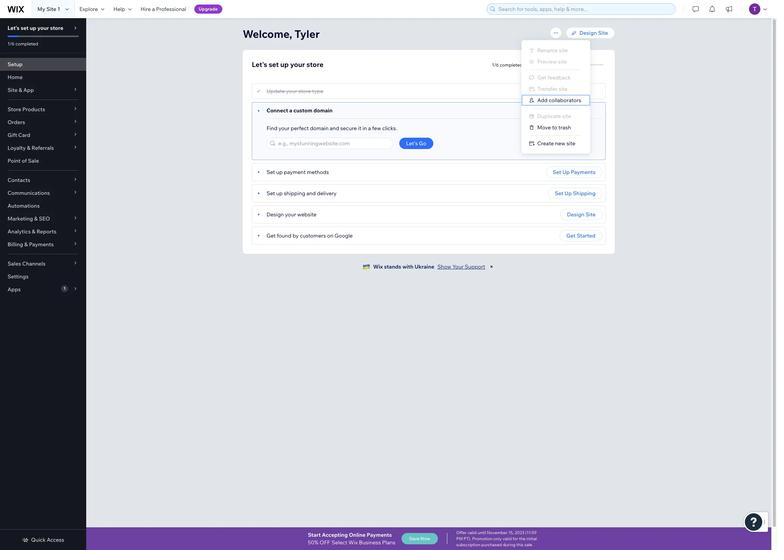 Task type: vqa. For each thing, say whether or not it's contained in the screenshot.
"&" in Loyalty & Referrals popup button
yes



Task type: locate. For each thing, give the bounding box(es) containing it.
add
[[538, 97, 548, 104]]

design up found on the left of page
[[267, 211, 284, 218]]

0 vertical spatial 1/6 completed
[[8, 41, 38, 47]]

sale.
[[525, 542, 534, 548]]

connect
[[267, 107, 288, 114]]

a right in
[[369, 125, 371, 132]]

show
[[438, 263, 452, 270]]

payments for billing & payments
[[29, 241, 54, 248]]

products
[[22, 106, 45, 113]]

set left shipping
[[555, 190, 564, 197]]

up for payments
[[563, 169, 570, 176]]

1 vertical spatial let's
[[252, 60, 267, 69]]

1/6 completed inside sidebar element
[[8, 41, 38, 47]]

gift card button
[[0, 129, 86, 142]]

2 horizontal spatial a
[[369, 125, 371, 132]]

app
[[23, 87, 34, 93]]

billing
[[8, 241, 23, 248]]

up left shipping
[[565, 190, 572, 197]]

1 horizontal spatial payments
[[367, 532, 392, 539]]

wix
[[374, 263, 383, 270], [349, 539, 358, 546]]

let's go button
[[400, 138, 434, 149]]

in
[[363, 125, 367, 132]]

custom
[[294, 107, 313, 114]]

up up set up shipping
[[563, 169, 570, 176]]

set left the payment
[[267, 169, 275, 176]]

design
[[580, 30, 598, 36], [267, 211, 284, 218], [568, 211, 585, 218]]

design down set up shipping
[[568, 211, 585, 218]]

setup link
[[0, 58, 86, 71]]

home
[[8, 74, 23, 81]]

set inside set up shipping button
[[555, 190, 564, 197]]

0 vertical spatial and
[[330, 125, 339, 132]]

shipping
[[284, 190, 306, 197]]

design site up get started button
[[568, 211, 596, 218]]

& right "loyalty"
[[27, 145, 30, 151]]

0 vertical spatial set
[[21, 25, 29, 31]]

0 vertical spatial a
[[152, 6, 155, 12]]

1 horizontal spatial 1/6
[[492, 62, 499, 68]]

set up shipping
[[555, 190, 596, 197]]

site for rename site
[[559, 47, 568, 54]]

1 horizontal spatial get
[[538, 74, 547, 81]]

rename site button
[[522, 45, 591, 56]]

1 vertical spatial set
[[269, 60, 279, 69]]

transfer
[[538, 86, 558, 92]]

1 inside sidebar element
[[64, 286, 66, 291]]

sales channels
[[8, 260, 46, 267]]

point of sale
[[8, 157, 39, 164]]

payments for set up payments
[[571, 169, 596, 176]]

completed up setup
[[15, 41, 38, 47]]

1 down settings link
[[64, 286, 66, 291]]

design site down search for tools, apps, help & more... field
[[580, 30, 609, 36]]

create new site
[[538, 140, 576, 147]]

0 vertical spatial domain
[[314, 107, 333, 114]]

your left website
[[285, 211, 296, 218]]

store up type
[[307, 60, 324, 69]]

up for shipping
[[565, 190, 572, 197]]

site down rename site button
[[559, 58, 567, 65]]

get up the transfer
[[538, 74, 547, 81]]

completed left preview
[[500, 62, 523, 68]]

0 vertical spatial let's set up your store
[[8, 25, 63, 31]]

site for duplicate site
[[563, 113, 572, 120]]

automations link
[[0, 199, 86, 212]]

0 vertical spatial let's
[[8, 25, 20, 31]]

create new site button
[[522, 138, 591, 149]]

get left found on the left of page
[[267, 232, 276, 239]]

2 horizontal spatial get
[[567, 232, 576, 239]]

it
[[358, 125, 362, 132]]

0 horizontal spatial a
[[152, 6, 155, 12]]

1 vertical spatial a
[[290, 107, 293, 114]]

explore
[[79, 6, 98, 12]]

& for analytics
[[32, 228, 35, 235]]

1 horizontal spatial a
[[290, 107, 293, 114]]

set up update
[[269, 60, 279, 69]]

site inside 'button'
[[559, 58, 567, 65]]

payments up the business
[[367, 532, 392, 539]]

& left app
[[19, 87, 22, 93]]

1/6 inside sidebar element
[[8, 41, 14, 47]]

1 right my
[[58, 6, 60, 12]]

find your perfect domain and secure it in a few clicks.
[[267, 125, 398, 132]]

save now button
[[402, 533, 438, 545]]

loyalty
[[8, 145, 26, 151]]

offer valid until november 15, 2023 (11:59 pm pt). promotion only valid for the initial subscription purchased during this sale.
[[457, 530, 537, 548]]

contacts
[[8, 177, 30, 184]]

get feedback button
[[522, 72, 591, 83]]

0 vertical spatial completed
[[15, 41, 38, 47]]

purchased
[[482, 542, 502, 548]]

type
[[312, 88, 324, 95]]

let's up setup
[[8, 25, 20, 31]]

2 horizontal spatial payments
[[571, 169, 596, 176]]

1
[[58, 6, 60, 12], [64, 286, 66, 291]]

0 vertical spatial wix
[[374, 263, 383, 270]]

1 vertical spatial payments
[[29, 241, 54, 248]]

select
[[332, 539, 348, 546]]

and left secure
[[330, 125, 339, 132]]

help
[[114, 6, 125, 12]]

1/6 completed
[[8, 41, 38, 47], [492, 62, 523, 68]]

up up "setup" link
[[30, 25, 36, 31]]

1 horizontal spatial 1
[[64, 286, 66, 291]]

0 vertical spatial 1
[[58, 6, 60, 12]]

1 vertical spatial 1/6 completed
[[492, 62, 523, 68]]

by
[[293, 232, 299, 239]]

& for site
[[19, 87, 22, 93]]

0 vertical spatial store
[[50, 25, 63, 31]]

payments inside popup button
[[29, 241, 54, 248]]

2 vertical spatial let's
[[407, 140, 418, 147]]

valid up during
[[503, 536, 512, 542]]

site up preview site 'button'
[[559, 47, 568, 54]]

orders
[[8, 119, 25, 126]]

0 horizontal spatial completed
[[15, 41, 38, 47]]

your down my
[[37, 25, 49, 31]]

subscription
[[457, 542, 481, 548]]

2 vertical spatial a
[[369, 125, 371, 132]]

site up started
[[586, 211, 596, 218]]

2 horizontal spatial let's
[[407, 140, 418, 147]]

duplicate site button
[[522, 111, 591, 122]]

transfer site
[[538, 86, 568, 92]]

0 vertical spatial payments
[[571, 169, 596, 176]]

business
[[359, 539, 381, 546]]

0 horizontal spatial set
[[21, 25, 29, 31]]

your for design
[[285, 211, 296, 218]]

referrals
[[32, 145, 54, 151]]

a left custom
[[290, 107, 293, 114]]

valid up the pt).
[[468, 530, 477, 536]]

your right update
[[286, 88, 297, 95]]

2023
[[515, 530, 525, 536]]

1 horizontal spatial 1/6 completed
[[492, 62, 523, 68]]

collaborators
[[549, 97, 582, 104]]

set up shipping and delivery
[[267, 190, 337, 197]]

e.g., mystunningwebsite.com field
[[276, 138, 391, 149]]

0 vertical spatial up
[[563, 169, 570, 176]]

set for set up shipping
[[555, 190, 564, 197]]

& left seo
[[34, 215, 38, 222]]

0 horizontal spatial payments
[[29, 241, 54, 248]]

0 horizontal spatial 1/6
[[8, 41, 14, 47]]

1 vertical spatial valid
[[503, 536, 512, 542]]

and left delivery
[[307, 190, 316, 197]]

& left reports
[[32, 228, 35, 235]]

let's set up your store down my
[[8, 25, 63, 31]]

move to trash button
[[522, 122, 591, 133]]

site up collaborators
[[559, 86, 568, 92]]

preview site
[[538, 58, 567, 65]]

set up setup
[[21, 25, 29, 31]]

1 vertical spatial 1
[[64, 286, 66, 291]]

reports
[[37, 228, 56, 235]]

analytics & reports
[[8, 228, 56, 235]]

& inside 'popup button'
[[27, 145, 30, 151]]

site right my
[[46, 6, 56, 12]]

site right new
[[567, 140, 576, 147]]

your right find on the left top
[[279, 125, 290, 132]]

0 horizontal spatial let's
[[8, 25, 20, 31]]

duplicate site
[[538, 113, 572, 120]]

store left type
[[299, 88, 311, 95]]

menu
[[522, 45, 591, 149]]

start accepting online payments 50% off select wix business plans
[[308, 532, 396, 546]]

& for marketing
[[34, 215, 38, 222]]

0 vertical spatial design site
[[580, 30, 609, 36]]

show your support button
[[438, 263, 486, 270]]

let's left 'go'
[[407, 140, 418, 147]]

sidebar element
[[0, 18, 86, 550]]

1 horizontal spatial completed
[[500, 62, 523, 68]]

design inside button
[[568, 211, 585, 218]]

payments
[[571, 169, 596, 176], [29, 241, 54, 248], [367, 532, 392, 539]]

a right hire
[[152, 6, 155, 12]]

1 vertical spatial 1/6
[[492, 62, 499, 68]]

support
[[465, 263, 486, 270]]

your
[[37, 25, 49, 31], [291, 60, 305, 69], [286, 88, 297, 95], [279, 125, 290, 132], [285, 211, 296, 218]]

sale
[[28, 157, 39, 164]]

to
[[553, 124, 558, 131]]

design site inside button
[[568, 211, 596, 218]]

set
[[21, 25, 29, 31], [269, 60, 279, 69]]

your for update
[[286, 88, 297, 95]]

wix down online
[[349, 539, 358, 546]]

1 vertical spatial wix
[[349, 539, 358, 546]]

payments down analytics & reports dropdown button
[[29, 241, 54, 248]]

get left started
[[567, 232, 576, 239]]

1 vertical spatial let's set up your store
[[252, 60, 324, 69]]

site down home
[[8, 87, 18, 93]]

delivery
[[317, 190, 337, 197]]

2 vertical spatial payments
[[367, 532, 392, 539]]

& right billing on the left
[[24, 241, 28, 248]]

0 horizontal spatial 1/6 completed
[[8, 41, 38, 47]]

0 vertical spatial valid
[[468, 530, 477, 536]]

rename
[[538, 47, 558, 54]]

find
[[267, 125, 278, 132]]

completed inside sidebar element
[[15, 41, 38, 47]]

let's up update
[[252, 60, 267, 69]]

1 vertical spatial and
[[307, 190, 316, 197]]

up up update
[[281, 60, 289, 69]]

store products
[[8, 106, 45, 113]]

0 horizontal spatial 1
[[58, 6, 60, 12]]

payments inside button
[[571, 169, 596, 176]]

online
[[349, 532, 366, 539]]

let's inside sidebar element
[[8, 25, 20, 31]]

0 horizontal spatial wix
[[349, 539, 358, 546]]

1 vertical spatial design site
[[568, 211, 596, 218]]

set inside set up payments button
[[553, 169, 562, 176]]

payments up shipping
[[571, 169, 596, 176]]

wix left stands
[[374, 263, 383, 270]]

quick
[[31, 537, 46, 544]]

your
[[453, 263, 464, 270]]

set left the shipping
[[267, 190, 275, 197]]

1 horizontal spatial valid
[[503, 536, 512, 542]]

& inside popup button
[[24, 241, 28, 248]]

upgrade
[[199, 6, 218, 12]]

0 vertical spatial 1/6
[[8, 41, 14, 47]]

0 horizontal spatial get
[[267, 232, 276, 239]]

1 vertical spatial domain
[[310, 125, 329, 132]]

billing & payments
[[8, 241, 54, 248]]

get for get feedback
[[538, 74, 547, 81]]

store
[[50, 25, 63, 31], [307, 60, 324, 69], [299, 88, 311, 95]]

set for set up payments
[[553, 169, 562, 176]]

store inside sidebar element
[[50, 25, 63, 31]]

with
[[403, 263, 414, 270]]

store down my site 1
[[50, 25, 63, 31]]

save now
[[409, 536, 431, 542]]

set up set up shipping
[[553, 169, 562, 176]]

site up trash
[[563, 113, 572, 120]]

let's set up your store up update your store type
[[252, 60, 324, 69]]

0 horizontal spatial let's set up your store
[[8, 25, 63, 31]]

domain right perfect
[[310, 125, 329, 132]]

1 vertical spatial up
[[565, 190, 572, 197]]

domain up find your perfect domain and secure it in a few clicks.
[[314, 107, 333, 114]]

(11:59
[[526, 530, 537, 536]]



Task type: describe. For each thing, give the bounding box(es) containing it.
feedback
[[548, 74, 571, 81]]

ukraine
[[415, 263, 435, 270]]

loyalty & referrals
[[8, 145, 54, 151]]

site inside dropdown button
[[8, 87, 18, 93]]

initial
[[527, 536, 537, 542]]

let's go
[[407, 140, 427, 147]]

sales channels button
[[0, 257, 86, 270]]

set inside sidebar element
[[21, 25, 29, 31]]

my site 1
[[37, 6, 60, 12]]

your up update your store type
[[291, 60, 305, 69]]

started
[[577, 232, 596, 239]]

site for transfer site
[[559, 86, 568, 92]]

1 horizontal spatial set
[[269, 60, 279, 69]]

up left the shipping
[[277, 190, 283, 197]]

let's inside button
[[407, 140, 418, 147]]

billing & payments button
[[0, 238, 86, 251]]

set up payments
[[553, 169, 596, 176]]

2 vertical spatial store
[[299, 88, 311, 95]]

preview
[[538, 58, 557, 65]]

go
[[419, 140, 427, 147]]

move to trash
[[538, 124, 572, 131]]

off
[[320, 539, 330, 546]]

& for billing
[[24, 241, 28, 248]]

1 vertical spatial store
[[307, 60, 324, 69]]

store
[[8, 106, 21, 113]]

1 horizontal spatial let's
[[252, 60, 267, 69]]

rename site
[[538, 47, 568, 54]]

site inside button
[[586, 211, 596, 218]]

set for set up shipping and delivery
[[267, 190, 275, 197]]

domain for perfect
[[310, 125, 329, 132]]

a for custom
[[290, 107, 293, 114]]

only
[[494, 536, 502, 542]]

get for get started
[[567, 232, 576, 239]]

payments inside start accepting online payments 50% off select wix business plans
[[367, 532, 392, 539]]

gift
[[8, 132, 17, 139]]

welcome, tyler
[[243, 27, 320, 41]]

apps
[[8, 286, 21, 293]]

save
[[409, 536, 420, 542]]

get started
[[567, 232, 596, 239]]

up inside sidebar element
[[30, 25, 36, 31]]

your inside sidebar element
[[37, 25, 49, 31]]

transfer site button
[[522, 83, 591, 95]]

payment
[[284, 169, 306, 176]]

communications button
[[0, 187, 86, 199]]

marketing & seo button
[[0, 212, 86, 225]]

& for loyalty
[[27, 145, 30, 151]]

communications
[[8, 190, 50, 196]]

get started button
[[560, 230, 603, 242]]

welcome,
[[243, 27, 293, 41]]

loyalty & referrals button
[[0, 142, 86, 154]]

secure
[[341, 125, 357, 132]]

channels
[[22, 260, 46, 267]]

this
[[517, 542, 524, 548]]

preview site button
[[522, 56, 591, 67]]

0 horizontal spatial valid
[[468, 530, 477, 536]]

up left the payment
[[277, 169, 283, 176]]

setup
[[8, 61, 23, 68]]

seo
[[39, 215, 50, 222]]

analytics & reports button
[[0, 225, 86, 238]]

0 horizontal spatial and
[[307, 190, 316, 197]]

offer
[[457, 530, 467, 536]]

google
[[335, 232, 353, 239]]

let's set up your store inside sidebar element
[[8, 25, 63, 31]]

your for find
[[279, 125, 290, 132]]

site down search for tools, apps, help & more... field
[[599, 30, 609, 36]]

move
[[538, 124, 552, 131]]

store products button
[[0, 103, 86, 116]]

1 horizontal spatial let's set up your store
[[252, 60, 324, 69]]

quick access
[[31, 537, 64, 544]]

few
[[373, 125, 381, 132]]

found
[[277, 232, 292, 239]]

contacts button
[[0, 174, 86, 187]]

pt).
[[464, 536, 472, 542]]

website
[[298, 211, 317, 218]]

plans
[[383, 539, 396, 546]]

a for professional
[[152, 6, 155, 12]]

site for preview site
[[559, 58, 567, 65]]

Search for tools, apps, help & more... field
[[497, 4, 674, 14]]

menu containing rename site
[[522, 45, 591, 149]]

1 horizontal spatial wix
[[374, 263, 383, 270]]

hire
[[141, 6, 151, 12]]

access
[[47, 537, 64, 544]]

the
[[520, 536, 526, 542]]

marketing
[[8, 215, 33, 222]]

design site link
[[566, 27, 615, 39]]

duplicate
[[538, 113, 562, 120]]

wix stands with ukraine show your support
[[374, 263, 486, 270]]

wix inside start accepting online payments 50% off select wix business plans
[[349, 539, 358, 546]]

15,
[[509, 530, 514, 536]]

automations
[[8, 203, 40, 209]]

set up payment methods
[[267, 169, 329, 176]]

update your store type
[[267, 88, 324, 95]]

for
[[513, 536, 519, 542]]

design site button
[[561, 209, 603, 220]]

get for get found by customers on google
[[267, 232, 276, 239]]

update
[[267, 88, 285, 95]]

methods
[[307, 169, 329, 176]]

stands
[[384, 263, 402, 270]]

domain for custom
[[314, 107, 333, 114]]

upgrade button
[[194, 5, 222, 14]]

pm
[[457, 536, 463, 542]]

settings
[[8, 273, 29, 280]]

point of sale link
[[0, 154, 86, 167]]

1 horizontal spatial and
[[330, 125, 339, 132]]

perfect
[[291, 125, 309, 132]]

1 vertical spatial completed
[[500, 62, 523, 68]]

design down search for tools, apps, help & more... field
[[580, 30, 598, 36]]

set for set up payment methods
[[267, 169, 275, 176]]

hire a professional
[[141, 6, 186, 12]]



